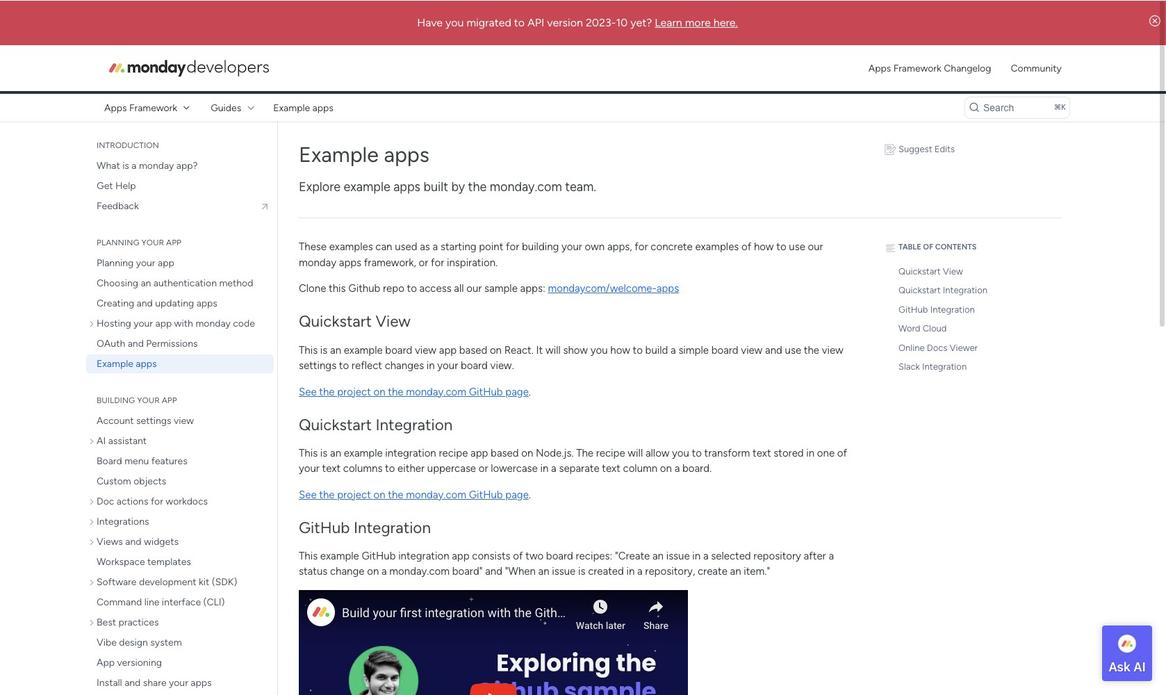 Task type: locate. For each thing, give the bounding box(es) containing it.
will
[[546, 343, 561, 356], [628, 446, 643, 459]]

planning up choosing
[[97, 257, 134, 268]]

planning your app
[[97, 237, 182, 247], [97, 257, 174, 268]]

0 horizontal spatial monday
[[139, 159, 174, 171]]

1 vertical spatial ai
[[1134, 660, 1146, 675]]

example
[[344, 179, 391, 194], [344, 343, 383, 356], [344, 446, 383, 459], [320, 549, 359, 562]]

see the project on the monday.com github page .
[[299, 385, 531, 398], [299, 488, 531, 501]]

based up lowercase
[[491, 446, 519, 459]]

allow
[[646, 446, 670, 459]]

will up column
[[628, 446, 643, 459]]

integration down quickstart integration link
[[931, 304, 976, 314]]

0 vertical spatial our
[[808, 240, 824, 253]]

0 vertical spatial settings
[[299, 359, 337, 371]]

for down objects
[[151, 495, 163, 507]]

text left stored
[[753, 446, 772, 459]]

0 vertical spatial apps
[[869, 62, 892, 73]]

this
[[299, 343, 318, 356], [299, 446, 318, 459], [299, 549, 318, 562]]

node.js.
[[536, 446, 574, 459]]

integration inside this example github integration app consists of two board recipes: "create an issue in a selected repository after a status change on a monday.com board" and "when an issue is created in a repository, create an item."
[[399, 549, 450, 562]]

1 horizontal spatial of
[[742, 240, 752, 253]]

text left column
[[602, 462, 621, 474]]

2 vertical spatial of
[[513, 549, 523, 562]]

monday.com left team.
[[490, 179, 562, 194]]

on down the 'reflect'
[[374, 385, 386, 398]]

2 vertical spatial this
[[299, 549, 318, 562]]

0 vertical spatial .
[[529, 385, 531, 398]]

status
[[299, 565, 328, 577]]

oauth
[[97, 337, 125, 349]]

1 vertical spatial of
[[838, 446, 848, 459]]

suggest edits link
[[883, 142, 1036, 155]]

built
[[424, 179, 449, 194]]

this
[[329, 282, 346, 295]]

our
[[808, 240, 824, 253], [467, 282, 482, 295]]

examples left can on the top left
[[329, 240, 373, 253]]

is for this is an example board view app based on react. it will show you how to build a simple board view and use the view settings to reflect changes in your board view.
[[320, 343, 328, 356]]

0 horizontal spatial how
[[611, 343, 631, 356]]

1 horizontal spatial framework
[[894, 62, 942, 73]]

a
[[132, 159, 137, 171], [433, 240, 438, 253], [671, 343, 676, 356], [552, 462, 557, 474], [675, 462, 680, 474], [704, 549, 709, 562], [829, 549, 835, 562], [382, 565, 387, 577], [638, 565, 643, 577]]

is for what is a monday app?
[[122, 159, 129, 171]]

0 vertical spatial page
[[506, 385, 529, 398]]

examples right concrete
[[696, 240, 739, 253]]

based left react.
[[460, 343, 488, 356]]

0 horizontal spatial framework
[[129, 101, 177, 113]]

see the project on the monday.com github page link down either
[[299, 488, 529, 501]]

column
[[623, 462, 658, 474]]

an inside this is an example board view app based on react. it will show you how to build a simple board view and use the view settings to reflect changes in your board view.
[[330, 343, 341, 356]]

show subpages for software development kit (sdk) image
[[90, 577, 97, 587]]

1 vertical spatial settings
[[136, 414, 171, 426]]

and
[[137, 297, 153, 309], [128, 337, 144, 349], [766, 343, 783, 356], [125, 535, 142, 547], [486, 565, 503, 577], [125, 677, 141, 688]]

ask ai button
[[1103, 626, 1153, 682]]

see the project on the monday.com github page . down changes
[[299, 385, 531, 398]]

integration inside github integration link
[[931, 304, 976, 314]]

1 horizontal spatial monday
[[196, 317, 231, 329]]

0 horizontal spatial examples
[[329, 240, 373, 253]]

will inside this is an example board view app based on react. it will show you how to build a simple board view and use the view settings to reflect changes in your board view.
[[546, 343, 561, 356]]

1 horizontal spatial our
[[808, 240, 824, 253]]

custom objects link
[[86, 471, 274, 490]]

1 vertical spatial you
[[591, 343, 608, 356]]

0 vertical spatial how
[[754, 240, 774, 253]]

1 vertical spatial apps
[[104, 101, 127, 113]]

app down all
[[439, 343, 457, 356]]

apps:
[[521, 282, 546, 295]]

a down the introduction
[[132, 159, 137, 171]]

your inside 'this is an example integration recipe app based on node.js. the recipe will allow you to transform text stored in one of your text columns to either uppercase or lowercase in a separate text column on a board.'
[[299, 462, 320, 474]]

1 vertical spatial will
[[628, 446, 643, 459]]

example inside 'this is an example integration recipe app based on node.js. the recipe will allow you to transform text stored in one of your text columns to either uppercase or lowercase in a separate text column on a board.'
[[344, 446, 383, 459]]

1 horizontal spatial quickstart integration
[[899, 285, 988, 295]]

1 vertical spatial project
[[337, 488, 371, 501]]

custom objects
[[97, 475, 166, 487]]

slack
[[899, 361, 921, 372]]

example apps
[[273, 101, 334, 113], [299, 141, 430, 167], [97, 357, 157, 369]]

docs
[[928, 342, 948, 353]]

project logo image
[[1117, 633, 1139, 655]]

used
[[395, 240, 418, 253]]

1 vertical spatial example
[[299, 141, 379, 167]]

framework inside apps framework changelog 'link'
[[894, 62, 942, 73]]

0 horizontal spatial of
[[513, 549, 523, 562]]

see the project on the monday.com github page . for 1st see the project on the monday.com github page link
[[299, 385, 531, 398]]

0 vertical spatial see
[[299, 385, 317, 398]]

1 horizontal spatial apps
[[869, 62, 892, 73]]

project for 1st see the project on the monday.com github page link
[[337, 385, 371, 398]]

example apps down oauth
[[97, 357, 157, 369]]

1 vertical spatial integration
[[399, 549, 450, 562]]

page down lowercase
[[506, 488, 529, 501]]

board menu features
[[97, 455, 188, 467]]

1 horizontal spatial or
[[479, 462, 489, 474]]

quickstart view up quickstart integration link
[[899, 266, 964, 276]]

see the project on the monday.com github page . down either
[[299, 488, 531, 501]]

framework left chevron down image
[[129, 101, 177, 113]]

chevron down image
[[246, 102, 257, 113]]

1 see the project on the monday.com github page link from the top
[[299, 385, 529, 398]]

integration inside 'this is an example integration recipe app based on node.js. the recipe will allow you to transform text stored in one of your text columns to either uppercase or lowercase in a separate text column on a board.'
[[386, 446, 437, 459]]

0 vertical spatial integration
[[386, 446, 437, 459]]

0 vertical spatial or
[[419, 256, 429, 268]]

show subpages for doc actions for workdocs image
[[90, 496, 97, 506]]

how inside this is an example board view app based on react. it will show you how to build a simple board view and use the view settings to reflect changes in your board view.
[[611, 343, 631, 356]]

on
[[490, 343, 502, 356], [374, 385, 386, 398], [522, 446, 534, 459], [661, 462, 672, 474], [374, 488, 386, 501], [367, 565, 379, 577]]

views and widgets link
[[86, 532, 274, 551]]

integration inside slack integration link
[[923, 361, 967, 372]]

0 vertical spatial this
[[299, 343, 318, 356]]

will inside 'this is an example integration recipe app based on node.js. the recipe will allow you to transform text stored in one of your text columns to either uppercase or lowercase in a separate text column on a board.'
[[628, 446, 643, 459]]

github inside this example github integration app consists of two board recipes: "create an issue in a selected repository after a status change on a monday.com board" and "when an issue is created in a repository, create an item."
[[362, 549, 396, 562]]

project down the 'reflect'
[[337, 385, 371, 398]]

ai assistant link
[[86, 431, 274, 450]]

2 horizontal spatial monday
[[299, 256, 337, 268]]

of inside 'this is an example integration recipe app based on node.js. the recipe will allow you to transform text stored in one of your text columns to either uppercase or lowercase in a separate text column on a board.'
[[838, 446, 848, 459]]

2 vertical spatial example
[[97, 357, 133, 369]]

1 horizontal spatial will
[[628, 446, 643, 459]]

in inside this is an example board view app based on react. it will show you how to build a simple board view and use the view settings to reflect changes in your board view.
[[427, 359, 435, 371]]

after
[[804, 549, 827, 562]]

2 horizontal spatial you
[[673, 446, 690, 459]]

chevron down image
[[182, 102, 191, 112]]

apps framework image
[[101, 52, 275, 80]]

app up planning your app link
[[166, 237, 182, 247]]

1 vertical spatial planning
[[97, 257, 134, 268]]

is for this is an example integration recipe app based on node.js. the recipe will allow you to transform text stored in one of your text columns to either uppercase or lowercase in a separate text column on a board.
[[320, 446, 328, 459]]

viewer
[[950, 342, 978, 353]]

2 see from the top
[[299, 488, 317, 501]]

issue up repository,
[[667, 549, 690, 562]]

0 vertical spatial view
[[944, 266, 964, 276]]

example up explore
[[299, 141, 379, 167]]

view down "repo"
[[376, 312, 411, 331]]

2 this from the top
[[299, 446, 318, 459]]

github integration up change
[[299, 518, 431, 537]]

recipe up uppercase
[[439, 446, 468, 459]]

0 vertical spatial framework
[[894, 62, 942, 73]]

based inside this is an example board view app based on react. it will show you how to build a simple board view and use the view settings to reflect changes in your board view.
[[460, 343, 488, 356]]

see the project on the monday.com github page link
[[299, 385, 529, 398], [299, 488, 529, 501]]

framework left changelog
[[894, 62, 942, 73]]

integration inside quickstart integration link
[[944, 285, 988, 295]]

framework inside the apps framework popup button
[[129, 101, 177, 113]]

versioning
[[117, 656, 162, 668]]

1 recipe from the left
[[439, 446, 468, 459]]

0 vertical spatial monday
[[139, 159, 174, 171]]

1 horizontal spatial examples
[[696, 240, 739, 253]]

board right two
[[546, 549, 574, 562]]

see the project on the monday.com github page link down changes
[[299, 385, 529, 398]]

vibe design system link
[[86, 633, 274, 652]]

0 horizontal spatial ai
[[97, 435, 106, 446]]

here.
[[714, 15, 738, 29]]

a right as
[[433, 240, 438, 253]]

0 horizontal spatial you
[[446, 15, 464, 29]]

in up the create
[[693, 549, 701, 562]]

this inside this is an example board view app based on react. it will show you how to build a simple board view and use the view settings to reflect changes in your board view.
[[299, 343, 318, 356]]

0 vertical spatial use
[[789, 240, 806, 253]]

1 vertical spatial based
[[491, 446, 519, 459]]

settings left the 'reflect'
[[299, 359, 337, 371]]

reflect
[[352, 359, 382, 371]]

1 . from the top
[[529, 385, 531, 398]]

oauth and permissions
[[97, 337, 198, 349]]

0 horizontal spatial quickstart view
[[299, 312, 411, 331]]

show subpages for views and widgets image
[[90, 537, 97, 546]]

this inside this example github integration app consists of two board recipes: "create an issue in a selected repository after a status change on a monday.com board" and "when an issue is created in a repository, create an item."
[[299, 549, 318, 562]]

. down react.
[[529, 385, 531, 398]]

github up change
[[362, 549, 396, 562]]

creating and updating apps
[[97, 297, 218, 309]]

page
[[506, 385, 529, 398], [506, 488, 529, 501]]

hosting your app with monday code
[[97, 317, 255, 329]]

2 . from the top
[[529, 488, 531, 501]]

project down columns
[[337, 488, 371, 501]]

oauth and permissions link
[[86, 334, 274, 353]]

0 vertical spatial project
[[337, 385, 371, 398]]

0 vertical spatial based
[[460, 343, 488, 356]]

1 planning from the top
[[97, 237, 139, 247]]

0 vertical spatial see the project on the monday.com github page link
[[299, 385, 529, 398]]

view up quickstart integration link
[[944, 266, 964, 276]]

show subpages for ai assistant image
[[90, 436, 97, 445]]

is inside 'this is an example integration recipe app based on node.js. the recipe will allow you to transform text stored in one of your text columns to either uppercase or lowercase in a separate text column on a board.'
[[320, 446, 328, 459]]

0 vertical spatial planning
[[97, 237, 139, 247]]

3 this from the top
[[299, 549, 318, 562]]

will right it
[[546, 343, 561, 356]]

this inside 'this is an example integration recipe app based on node.js. the recipe will allow you to transform text stored in one of your text columns to either uppercase or lowercase in a separate text column on a board.'
[[299, 446, 318, 459]]

example apps right chevron down icon
[[273, 101, 334, 113]]

quickstart integration up columns
[[299, 415, 453, 434]]

1 this from the top
[[299, 343, 318, 356]]

github up the status
[[299, 518, 350, 537]]

issue left created
[[552, 565, 576, 577]]

1 vertical spatial planning your app
[[97, 257, 174, 268]]

and inside this is an example board view app based on react. it will show you how to build a simple board view and use the view settings to reflect changes in your board view.
[[766, 343, 783, 356]]

board up changes
[[386, 343, 413, 356]]

your left columns
[[299, 462, 320, 474]]

1 vertical spatial this
[[299, 446, 318, 459]]

1 vertical spatial or
[[479, 462, 489, 474]]

.
[[529, 385, 531, 398], [529, 488, 531, 501]]

1 vertical spatial how
[[611, 343, 631, 356]]

ai up board
[[97, 435, 106, 446]]

app up choosing an authentication method at the left
[[158, 257, 174, 268]]

integration down quickstart view link
[[944, 285, 988, 295]]

quickstart integration link
[[883, 281, 1036, 300]]

you up board.
[[673, 446, 690, 459]]

0 vertical spatial planning your app
[[97, 237, 182, 247]]

1 horizontal spatial quickstart view
[[899, 266, 964, 276]]

example up change
[[320, 549, 359, 562]]

example up columns
[[344, 446, 383, 459]]

0 horizontal spatial will
[[546, 343, 561, 356]]

1 horizontal spatial recipe
[[596, 446, 626, 459]]

register image
[[883, 143, 899, 154]]

your up account settings view
[[137, 395, 160, 405]]

text left columns
[[322, 462, 341, 474]]

0 horizontal spatial github integration
[[299, 518, 431, 537]]

2 see the project on the monday.com github page . from the top
[[299, 488, 531, 501]]

monday inside the 'hosting your app with monday code' link
[[196, 317, 231, 329]]

app inside 'this is an example integration recipe app based on node.js. the recipe will allow you to transform text stored in one of your text columns to either uppercase or lowercase in a separate text column on a board.'
[[471, 446, 488, 459]]

slack integration link
[[883, 357, 1036, 376]]

a down "create
[[638, 565, 643, 577]]

page down view.
[[506, 385, 529, 398]]

app versioning
[[97, 656, 162, 668]]

how inside these examples can used as a starting point for building your own apps, for concrete examples of how to use our monday apps framework, or for inspiration.
[[754, 240, 774, 253]]

apps inside these examples can used as a starting point for building your own apps, for concrete examples of how to use our monday apps framework, or for inspiration.
[[339, 256, 362, 268]]

1 vertical spatial quickstart view
[[299, 312, 411, 331]]

ai right ask
[[1134, 660, 1146, 675]]

this for this is an example integration recipe app based on node.js. the recipe will allow you to transform text stored in one of your text columns to either uppercase or lowercase in a separate text column on a board.
[[299, 446, 318, 459]]

guides button
[[203, 97, 262, 118]]

view.
[[491, 359, 514, 371]]

framework for apps framework
[[129, 101, 177, 113]]

integration down online docs viewer
[[923, 361, 967, 372]]

of
[[742, 240, 752, 253], [838, 446, 848, 459], [513, 549, 523, 562]]

2 vertical spatial monday
[[196, 317, 231, 329]]

and for share
[[125, 677, 141, 688]]

1 horizontal spatial settings
[[299, 359, 337, 371]]

monday
[[139, 159, 174, 171], [299, 256, 337, 268], [196, 317, 231, 329]]

creating and updating apps link
[[86, 293, 274, 312]]

integration left consists
[[399, 549, 450, 562]]

1 vertical spatial use
[[786, 343, 802, 356]]

2 planning from the top
[[97, 257, 134, 268]]

learn
[[655, 15, 683, 29]]

0 horizontal spatial based
[[460, 343, 488, 356]]

creating
[[97, 297, 134, 309]]

how
[[754, 240, 774, 253], [611, 343, 631, 356]]

2 planning your app from the top
[[97, 257, 174, 268]]

monday down these
[[299, 256, 337, 268]]

0 horizontal spatial recipe
[[439, 446, 468, 459]]

repository
[[754, 549, 802, 562]]

1 project from the top
[[337, 385, 371, 398]]

. down lowercase
[[529, 488, 531, 501]]

monday inside what is a monday app? link
[[139, 159, 174, 171]]

is inside this is an example board view app based on react. it will show you how to build a simple board view and use the view settings to reflect changes in your board view.
[[320, 343, 328, 356]]

for right point
[[506, 240, 520, 253]]

on up view.
[[490, 343, 502, 356]]

1 see from the top
[[299, 385, 317, 398]]

0 vertical spatial will
[[546, 343, 561, 356]]

you inside 'this is an example integration recipe app based on node.js. the recipe will allow you to transform text stored in one of your text columns to either uppercase or lowercase in a separate text column on a board.'
[[673, 446, 690, 459]]

apps inside popup button
[[104, 101, 127, 113]]

you right show
[[591, 343, 608, 356]]

app inside the 'hosting your app with monday code' link
[[155, 317, 172, 329]]

example right chevron down icon
[[273, 101, 310, 113]]

1 vertical spatial .
[[529, 488, 531, 501]]

0 vertical spatial you
[[446, 15, 464, 29]]

2 project from the top
[[337, 488, 371, 501]]

choosing an authentication method
[[97, 277, 253, 289]]

quickstart integration down quickstart view link
[[899, 285, 988, 295]]

2023-
[[586, 15, 616, 29]]

software development kit (sdk)
[[97, 576, 237, 588]]

apps
[[869, 62, 892, 73], [104, 101, 127, 113]]

monday inside these examples can used as a starting point for building your own apps, for concrete examples of how to use our monday apps framework, or for inspiration.
[[299, 256, 337, 268]]

quickstart up word cloud
[[899, 285, 941, 295]]

0 vertical spatial see the project on the monday.com github page .
[[299, 385, 531, 398]]

. for first see the project on the monday.com github page link from the bottom
[[529, 488, 531, 501]]

1 horizontal spatial text
[[602, 462, 621, 474]]

and for permissions
[[128, 337, 144, 349]]

app up "board""
[[452, 549, 470, 562]]

1 vertical spatial monday
[[299, 256, 337, 268]]

2 horizontal spatial of
[[838, 446, 848, 459]]

based
[[460, 343, 488, 356], [491, 446, 519, 459]]

1 see the project on the monday.com github page . from the top
[[299, 385, 531, 398]]

have you migrated to api version 2023-10 yet? learn more here.
[[417, 15, 738, 29]]

your inside this is an example board view app based on react. it will show you how to build a simple board view and use the view settings to reflect changes in your board view.
[[438, 359, 458, 371]]

1 horizontal spatial ai
[[1134, 660, 1146, 675]]

clone
[[299, 282, 326, 295]]

planning your app down 'feedback' on the left of the page
[[97, 237, 182, 247]]

planning down 'feedback' on the left of the page
[[97, 237, 139, 247]]

show subpages for hosting your app with monday code image
[[90, 318, 97, 328]]

workspace templates
[[97, 556, 191, 567]]

issue
[[667, 549, 690, 562], [552, 565, 576, 577]]

online
[[899, 342, 925, 353]]

an
[[141, 277, 151, 289], [330, 343, 341, 356], [330, 446, 341, 459], [653, 549, 664, 562], [539, 565, 550, 577], [731, 565, 742, 577]]

1 vertical spatial issue
[[552, 565, 576, 577]]

apps inside 'link'
[[869, 62, 892, 73]]

0 vertical spatial issue
[[667, 549, 690, 562]]

0 horizontal spatial settings
[[136, 414, 171, 426]]

your up oauth and permissions
[[134, 317, 153, 329]]

this is an example integration recipe app based on node.js. the recipe will allow you to transform text stored in one of your text columns to either uppercase or lowercase in a separate text column on a board.
[[299, 446, 848, 474]]

0 vertical spatial quickstart view
[[899, 266, 964, 276]]

updating
[[155, 297, 194, 309]]

example up the 'reflect'
[[344, 343, 383, 356]]

apps for apps framework changelog
[[869, 62, 892, 73]]

1 horizontal spatial issue
[[667, 549, 690, 562]]

apps framework
[[104, 101, 177, 113]]

doc actions for workdocs
[[97, 495, 208, 507]]

on down "allow"
[[661, 462, 672, 474]]

0 vertical spatial ai
[[97, 435, 106, 446]]

board
[[386, 343, 413, 356], [712, 343, 739, 356], [461, 359, 488, 371], [546, 549, 574, 562]]

or down as
[[419, 256, 429, 268]]

0 horizontal spatial or
[[419, 256, 429, 268]]

integration up either
[[386, 446, 437, 459]]

1 vertical spatial see the project on the monday.com github page .
[[299, 488, 531, 501]]

what is a monday app?
[[97, 159, 198, 171]]

1 horizontal spatial how
[[754, 240, 774, 253]]

recipe right "the"
[[596, 446, 626, 459]]

get
[[97, 179, 113, 191]]

a right build at right
[[671, 343, 676, 356]]

see
[[299, 385, 317, 398], [299, 488, 317, 501]]

1 vertical spatial quickstart integration
[[299, 415, 453, 434]]

0 vertical spatial example
[[273, 101, 310, 113]]

a left board.
[[675, 462, 680, 474]]

recipes:
[[576, 549, 613, 562]]

0 vertical spatial github integration
[[899, 304, 976, 314]]

2 vertical spatial you
[[673, 446, 690, 459]]

access
[[420, 282, 452, 295]]

based inside 'this is an example integration recipe app based on node.js. the recipe will allow you to transform text stored in one of your text columns to either uppercase or lowercase in a separate text column on a board.'
[[491, 446, 519, 459]]

account settings view link
[[86, 411, 274, 430]]

a inside these examples can used as a starting point for building your own apps, for concrete examples of how to use our monday apps framework, or for inspiration.
[[433, 240, 438, 253]]

introduction
[[97, 140, 159, 150]]

community link
[[1004, 57, 1070, 78]]

1 horizontal spatial you
[[591, 343, 608, 356]]

settings down building your app
[[136, 414, 171, 426]]

this for this is an example board view app based on react. it will show you how to build a simple board view and use the view settings to reflect changes in your board view.
[[299, 343, 318, 356]]

a down node.js.
[[552, 462, 557, 474]]

integration for github integration link
[[931, 304, 976, 314]]

0 horizontal spatial our
[[467, 282, 482, 295]]

example down oauth
[[97, 357, 133, 369]]

views
[[97, 535, 123, 547]]

use inside this is an example board view app based on react. it will show you how to build a simple board view and use the view settings to reflect changes in your board view.
[[786, 343, 802, 356]]

kit
[[199, 576, 210, 588]]



Task type: vqa. For each thing, say whether or not it's contained in the screenshot.
the bottom current
no



Task type: describe. For each thing, give the bounding box(es) containing it.
arrow up right image
[[259, 200, 271, 211]]

command line interface (cli) link
[[86, 592, 274, 611]]

0 horizontal spatial issue
[[552, 565, 576, 577]]

actions
[[117, 495, 148, 507]]

code
[[233, 317, 255, 329]]

interface
[[162, 596, 201, 608]]

cloud
[[923, 323, 947, 333]]

quickstart down this
[[299, 312, 372, 331]]

quickstart up quickstart integration link
[[899, 266, 941, 276]]

github down lowercase
[[469, 488, 503, 501]]

board"
[[453, 565, 483, 577]]

apps framework button
[[97, 97, 199, 118]]

best practices
[[97, 616, 159, 628]]

board
[[97, 455, 122, 467]]

simple
[[679, 343, 709, 356]]

building
[[522, 240, 559, 253]]

this for this example github integration app consists of two board recipes: "create an issue in a selected repository after a status change on a monday.com board" and "when an issue is created in a repository, create an item."
[[299, 549, 318, 562]]

quickstart up columns
[[299, 415, 372, 434]]

integration down either
[[354, 518, 431, 537]]

on up lowercase
[[522, 446, 534, 459]]

integrations
[[97, 515, 149, 527]]

a inside this is an example board view app based on react. it will show you how to build a simple board view and use the view settings to reflect changes in your board view.
[[671, 343, 676, 356]]

system
[[150, 636, 182, 648]]

your up choosing
[[136, 257, 155, 268]]

more
[[686, 15, 711, 29]]

1 vertical spatial our
[[467, 282, 482, 295]]

app inside this example github integration app consists of two board recipes: "create an issue in a selected repository after a status change on a monday.com board" and "when an issue is created in a repository, create an item."
[[452, 549, 470, 562]]

changes
[[385, 359, 424, 371]]

a right change
[[382, 565, 387, 577]]

your up planning your app link
[[142, 237, 164, 247]]

or inside 'this is an example integration recipe app based on node.js. the recipe will allow you to transform text stored in one of your text columns to either uppercase or lowercase in a separate text column on a board.'
[[479, 462, 489, 474]]

share
[[143, 677, 167, 688]]

stored
[[774, 446, 804, 459]]

github
[[349, 282, 381, 295]]

app versioning link
[[86, 653, 274, 672]]

project for first see the project on the monday.com github page link from the bottom
[[337, 488, 371, 501]]

2 horizontal spatial text
[[753, 446, 772, 459]]

2 recipe from the left
[[596, 446, 626, 459]]

and for updating
[[137, 297, 153, 309]]

get help link
[[86, 176, 274, 195]]

apps for apps framework
[[104, 101, 127, 113]]

monday.com down uppercase
[[406, 488, 467, 501]]

learn more here. link
[[655, 15, 738, 29]]

help
[[115, 179, 136, 191]]

based for your
[[460, 343, 488, 356]]

monday.com down changes
[[406, 385, 467, 398]]

install and share your apps link
[[86, 673, 274, 692]]

word
[[899, 323, 921, 333]]

repository,
[[646, 565, 696, 577]]

word cloud link
[[883, 319, 1036, 338]]

change
[[330, 565, 365, 577]]

best practices link
[[86, 613, 274, 631]]

1 horizontal spatial view
[[944, 266, 964, 276]]

mondaycom/welcome-apps link
[[548, 282, 680, 295]]

a up the create
[[704, 549, 709, 562]]

get help
[[97, 179, 136, 191]]

ai inside button
[[1134, 660, 1146, 675]]

app inside planning your app link
[[158, 257, 174, 268]]

show subpages for integrations image
[[90, 516, 97, 526]]

sample
[[485, 282, 518, 295]]

planning your app link
[[86, 253, 274, 272]]

0 vertical spatial example apps
[[273, 101, 334, 113]]

you inside this is an example board view app based on react. it will show you how to build a simple board view and use the view settings to reflect changes in your board view.
[[591, 343, 608, 356]]

planning inside planning your app link
[[97, 257, 134, 268]]

hosting
[[97, 317, 131, 329]]

of inside these examples can used as a starting point for building your own apps, for concrete examples of how to use our monday apps framework, or for inspiration.
[[742, 240, 752, 253]]

. for 1st see the project on the monday.com github page link
[[529, 385, 531, 398]]

integration for quickstart integration link
[[944, 285, 988, 295]]

show subpages for best practices image
[[90, 617, 97, 627]]

to inside these examples can used as a starting point for building your own apps, for concrete examples of how to use our monday apps framework, or for inspiration.
[[777, 240, 787, 253]]

these
[[299, 240, 327, 253]]

integration up either
[[376, 415, 453, 434]]

"when
[[505, 565, 536, 577]]

settings inside this is an example board view app based on react. it will show you how to build a simple board view and use the view settings to reflect changes in your board view.
[[299, 359, 337, 371]]

10
[[616, 15, 628, 29]]

hosting your app with monday code link
[[86, 314, 274, 332]]

and for widgets
[[125, 535, 142, 547]]

feedback
[[97, 200, 139, 211]]

separate
[[559, 462, 600, 474]]

or inside these examples can used as a starting point for building your own apps, for concrete examples of how to use our monday apps framework, or for inspiration.
[[419, 256, 429, 268]]

a right after
[[829, 549, 835, 562]]

github down view.
[[469, 385, 503, 398]]

software development kit (sdk) link
[[86, 572, 274, 591]]

0 horizontal spatial view
[[376, 312, 411, 331]]

1 page from the top
[[506, 385, 529, 398]]

⌘k
[[1055, 102, 1067, 111]]

slack integration
[[899, 361, 967, 372]]

framework for apps framework changelog
[[894, 62, 942, 73]]

example right explore
[[344, 179, 391, 194]]

see for 1st see the project on the monday.com github page link
[[299, 385, 317, 398]]

starting
[[441, 240, 477, 253]]

repo
[[383, 282, 405, 295]]

app inside this is an example board view app based on react. it will show you how to build a simple board view and use the view settings to reflect changes in your board view.
[[439, 343, 457, 356]]

2 examples from the left
[[696, 240, 739, 253]]

1 vertical spatial example apps
[[299, 141, 430, 167]]

based for in
[[491, 446, 519, 459]]

example inside this is an example board view app based on react. it will show you how to build a simple board view and use the view settings to reflect changes in your board view.
[[344, 343, 383, 356]]

choosing an authentication method link
[[86, 273, 274, 292]]

an inside 'this is an example integration recipe app based on node.js. the recipe will allow you to transform text stored in one of your text columns to either uppercase or lowercase in a separate text column on a board.'
[[330, 446, 341, 459]]

use inside these examples can used as a starting point for building your own apps, for concrete examples of how to use our monday apps framework, or for inspiration.
[[789, 240, 806, 253]]

your down app versioning link
[[169, 677, 188, 688]]

feedback link
[[86, 196, 274, 215]]

method
[[219, 277, 253, 289]]

ai assistant
[[97, 435, 147, 446]]

1 vertical spatial github integration
[[299, 518, 431, 537]]

api
[[528, 15, 545, 29]]

for right apps,
[[635, 240, 649, 253]]

app up account settings view link
[[162, 395, 177, 405]]

"create
[[615, 549, 650, 562]]

search1 image
[[969, 101, 981, 112]]

choosing
[[97, 277, 138, 289]]

workdocs
[[166, 495, 208, 507]]

board inside this example github integration app consists of two board recipes: "create an issue in a selected repository after a status change on a monday.com board" and "when an issue is created in a repository, create an item."
[[546, 549, 574, 562]]

react.
[[505, 343, 534, 356]]

item."
[[744, 565, 771, 577]]

consists
[[472, 549, 511, 562]]

board menu features link
[[86, 451, 274, 470]]

on inside this example github integration app consists of two board recipes: "create an issue in a selected repository after a status change on a monday.com board" and "when an issue is created in a repository, create an item."
[[367, 565, 379, 577]]

the inside this is an example board view app based on react. it will show you how to build a simple board view and use the view settings to reflect changes in your board view.
[[804, 343, 820, 356]]

best
[[97, 616, 116, 628]]

explore example apps built by the monday.com team.
[[299, 179, 597, 194]]

2 see the project on the monday.com github page link from the top
[[299, 488, 529, 501]]

command line interface (cli)
[[97, 596, 225, 608]]

your inside these examples can used as a starting point for building your own apps, for concrete examples of how to use our monday apps framework, or for inspiration.
[[562, 240, 583, 253]]

see for first see the project on the monday.com github page link from the bottom
[[299, 488, 317, 501]]

see the project on the monday.com github page . for first see the project on the monday.com github page link from the bottom
[[299, 488, 531, 501]]

in down node.js.
[[541, 462, 549, 474]]

install and share your apps
[[97, 677, 212, 688]]

with
[[174, 317, 193, 329]]

have
[[417, 15, 443, 29]]

our inside these examples can used as a starting point for building your own apps, for concrete examples of how to use our monday apps framework, or for inspiration.
[[808, 240, 824, 253]]

in down "create
[[627, 565, 635, 577]]

assistant
[[108, 435, 147, 446]]

0 horizontal spatial text
[[322, 462, 341, 474]]

0 horizontal spatial quickstart integration
[[299, 415, 453, 434]]

changelog
[[945, 62, 992, 73]]

monday.com inside this example github integration app consists of two board recipes: "create an issue in a selected repository after a status change on a monday.com board" and "when an issue is created in a repository, create an item."
[[390, 565, 450, 577]]

ask ai
[[1109, 660, 1146, 675]]

is inside this example github integration app consists of two board recipes: "create an issue in a selected repository after a status change on a monday.com board" and "when an issue is created in a repository, create an item."
[[579, 565, 586, 577]]

1 planning your app from the top
[[97, 237, 182, 247]]

in left one
[[807, 446, 815, 459]]

can
[[376, 240, 393, 253]]

apps framework changelog
[[869, 62, 992, 73]]

transform
[[705, 446, 751, 459]]

objects
[[134, 475, 166, 487]]

columns
[[343, 462, 383, 474]]

for down starting
[[431, 256, 445, 268]]

board left view.
[[461, 359, 488, 371]]

suggest
[[899, 143, 933, 154]]

widgets
[[144, 535, 179, 547]]

point
[[479, 240, 504, 253]]

this example github integration app consists of two board recipes: "create an issue in a selected repository after a status change on a monday.com board" and "when an issue is created in a repository, create an item."
[[299, 549, 835, 577]]

on inside this is an example board view app based on react. it will show you how to build a simple board view and use the view settings to reflect changes in your board view.
[[490, 343, 502, 356]]

created
[[588, 565, 624, 577]]

0 vertical spatial quickstart integration
[[899, 285, 988, 295]]

show
[[564, 343, 588, 356]]

of inside this example github integration app consists of two board recipes: "create an issue in a selected repository after a status change on a monday.com board" and "when an issue is created in a repository, create an item."
[[513, 549, 523, 562]]

edits
[[935, 143, 956, 154]]

example inside this example github integration app consists of two board recipes: "create an issue in a selected repository after a status change on a monday.com board" and "when an issue is created in a repository, create an item."
[[320, 549, 359, 562]]

integration for slack integration link in the bottom right of the page
[[923, 361, 967, 372]]

these examples can used as a starting point for building your own apps, for concrete examples of how to use our monday apps framework, or for inspiration.
[[299, 240, 824, 268]]

as
[[420, 240, 430, 253]]

github up 'word'
[[899, 304, 929, 314]]

2 page from the top
[[506, 488, 529, 501]]

1 examples from the left
[[329, 240, 373, 253]]

two
[[526, 549, 544, 562]]

uppercase
[[428, 462, 476, 474]]

building
[[97, 395, 135, 405]]

on down columns
[[374, 488, 386, 501]]

board right simple
[[712, 343, 739, 356]]

lowercase
[[491, 462, 538, 474]]

2 vertical spatial example apps
[[97, 357, 157, 369]]

and inside this example github integration app consists of two board recipes: "create an issue in a selected repository after a status change on a monday.com board" and "when an issue is created in a repository, create an item."
[[486, 565, 503, 577]]



